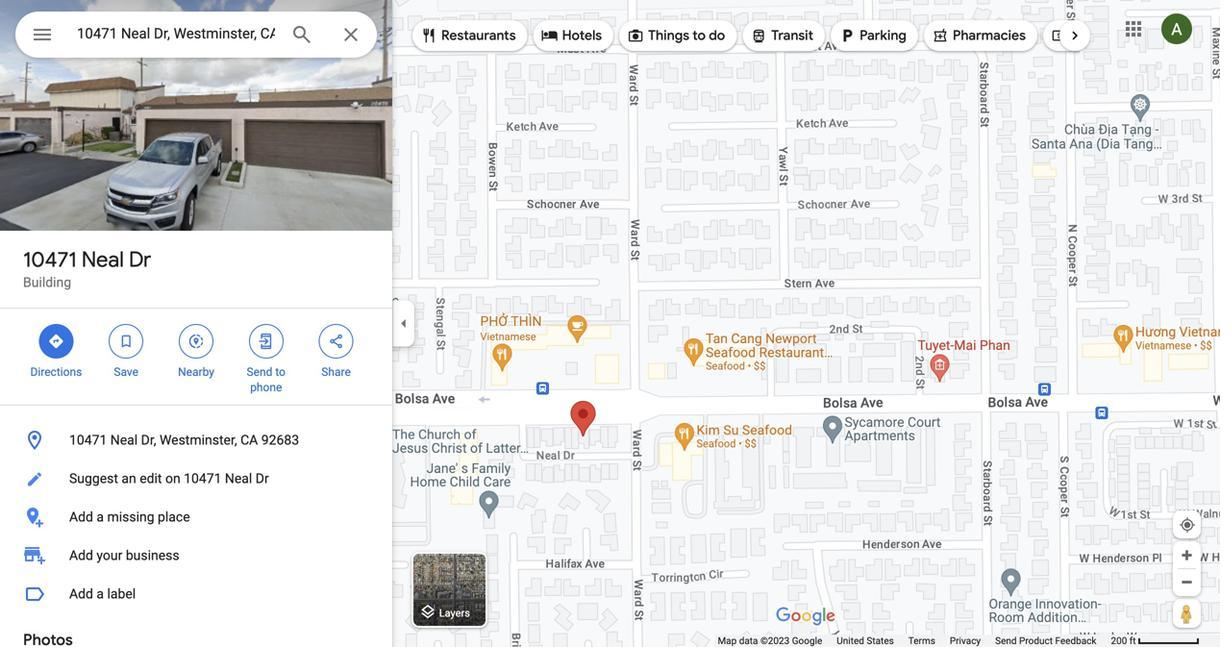 Task type: describe. For each thing, give the bounding box(es) containing it.

[[328, 331, 345, 352]]

phone
[[250, 381, 282, 394]]

layers
[[439, 607, 470, 619]]

10471 Neal Dr, Westminster, CA 92683 field
[[15, 12, 377, 58]]

your
[[97, 548, 122, 563]]

label
[[107, 586, 136, 602]]

suggest an edit on 10471 neal dr
[[69, 471, 269, 487]]

neal for dr
[[81, 246, 124, 273]]

directions
[[30, 365, 82, 379]]

 search field
[[15, 12, 377, 62]]

dr inside 10471 neal dr building
[[129, 246, 151, 273]]

transit
[[771, 27, 814, 44]]

a for label
[[97, 586, 104, 602]]


[[258, 331, 275, 352]]

 things to do
[[627, 25, 725, 46]]

add a label
[[69, 586, 136, 602]]

available search options for this area region
[[398, 13, 1118, 59]]

ft
[[1130, 635, 1136, 647]]

 parking
[[839, 25, 907, 46]]

actions for 10471 neal dr region
[[0, 309, 392, 405]]

10471 for dr
[[23, 246, 77, 273]]

show your location image
[[1179, 516, 1196, 534]]


[[188, 331, 205, 352]]


[[750, 25, 768, 46]]

states
[[867, 635, 894, 647]]

footer inside the google maps element
[[718, 635, 1111, 647]]

neal inside button
[[225, 471, 252, 487]]

zoom out image
[[1180, 575, 1194, 589]]

collapse side panel image
[[393, 313, 414, 334]]

add a label button
[[0, 575, 392, 614]]

hotels
[[562, 27, 602, 44]]

to inside  things to do
[[693, 27, 706, 44]]

10471 neal dr building
[[23, 246, 151, 290]]

 atms
[[1051, 25, 1107, 46]]

dr,
[[141, 432, 156, 448]]


[[48, 331, 65, 352]]

10471 neal dr main content
[[0, 0, 392, 647]]

add for add a label
[[69, 586, 93, 602]]

add a missing place button
[[0, 498, 392, 537]]

product
[[1019, 635, 1053, 647]]

google account: angela cha  
(angela.cha@adept.ai) image
[[1162, 14, 1192, 44]]

200 ft button
[[1111, 635, 1200, 647]]

map data ©2023 google
[[718, 635, 822, 647]]

place
[[158, 509, 190, 525]]

add for add a missing place
[[69, 509, 93, 525]]


[[541, 25, 558, 46]]

parking
[[860, 27, 907, 44]]

200
[[1111, 635, 1127, 647]]

next page image
[[1066, 27, 1084, 44]]

 transit
[[750, 25, 814, 46]]

suggest an edit on 10471 neal dr button
[[0, 460, 392, 498]]

92683
[[261, 432, 299, 448]]

building
[[23, 275, 71, 290]]

zoom in image
[[1180, 548, 1194, 563]]


[[1051, 25, 1068, 46]]

 pharmacies
[[932, 25, 1026, 46]]

nearby
[[178, 365, 214, 379]]

 restaurants
[[420, 25, 516, 46]]



Task type: vqa. For each thing, say whether or not it's contained in the screenshot.
place
yes



Task type: locate. For each thing, give the bounding box(es) containing it.
business
[[126, 548, 179, 563]]

neal up 
[[81, 246, 124, 273]]

terms
[[908, 635, 936, 647]]

add
[[69, 509, 93, 525], [69, 548, 93, 563], [69, 586, 93, 602]]

10471
[[23, 246, 77, 273], [69, 432, 107, 448], [184, 471, 222, 487]]

dr down the ca
[[256, 471, 269, 487]]

add left label
[[69, 586, 93, 602]]

send for send to phone
[[247, 365, 273, 379]]

ca
[[240, 432, 258, 448]]

send inside send product feedback button
[[995, 635, 1017, 647]]

1 vertical spatial to
[[275, 365, 286, 379]]

0 horizontal spatial to
[[275, 365, 286, 379]]

2 a from the top
[[97, 586, 104, 602]]

to
[[693, 27, 706, 44], [275, 365, 286, 379]]

footer containing map data ©2023 google
[[718, 635, 1111, 647]]

send
[[247, 365, 273, 379], [995, 635, 1017, 647]]

data
[[739, 635, 758, 647]]

1 vertical spatial send
[[995, 635, 1017, 647]]

add down suggest
[[69, 509, 93, 525]]

map
[[718, 635, 737, 647]]

a
[[97, 509, 104, 525], [97, 586, 104, 602]]

to left do
[[693, 27, 706, 44]]

10471 neal dr, westminster, ca 92683 button
[[0, 421, 392, 460]]

1 horizontal spatial to
[[693, 27, 706, 44]]

None field
[[77, 22, 275, 45]]

add left your
[[69, 548, 93, 563]]

200 ft
[[1111, 635, 1136, 647]]

united
[[837, 635, 864, 647]]

send inside "send to phone"
[[247, 365, 273, 379]]

0 vertical spatial 10471
[[23, 246, 77, 273]]

10471 neal dr, westminster, ca 92683
[[69, 432, 299, 448]]

pharmacies
[[953, 27, 1026, 44]]

10471 up suggest
[[69, 432, 107, 448]]

0 vertical spatial add
[[69, 509, 93, 525]]


[[627, 25, 644, 46]]

united states
[[837, 635, 894, 647]]

10471 inside button
[[184, 471, 222, 487]]

neal
[[81, 246, 124, 273], [110, 432, 138, 448], [225, 471, 252, 487]]

0 vertical spatial a
[[97, 509, 104, 525]]

missing
[[107, 509, 154, 525]]


[[118, 331, 135, 352]]

neal for dr,
[[110, 432, 138, 448]]

send for send product feedback
[[995, 635, 1017, 647]]

0 horizontal spatial send
[[247, 365, 273, 379]]

1 horizontal spatial send
[[995, 635, 1017, 647]]

add your business
[[69, 548, 179, 563]]

10471 inside 10471 neal dr building
[[23, 246, 77, 273]]

send left product
[[995, 635, 1017, 647]]

neal down the ca
[[225, 471, 252, 487]]

1 vertical spatial neal
[[110, 432, 138, 448]]

1 vertical spatial add
[[69, 548, 93, 563]]

2 add from the top
[[69, 548, 93, 563]]

10471 right on
[[184, 471, 222, 487]]

send up phone
[[247, 365, 273, 379]]

do
[[709, 27, 725, 44]]

a left label
[[97, 586, 104, 602]]

to up phone
[[275, 365, 286, 379]]

to inside "send to phone"
[[275, 365, 286, 379]]

3 add from the top
[[69, 586, 93, 602]]

2 vertical spatial 10471
[[184, 471, 222, 487]]

1 vertical spatial dr
[[256, 471, 269, 487]]

1 horizontal spatial dr
[[256, 471, 269, 487]]

0 vertical spatial send
[[247, 365, 273, 379]]

0 vertical spatial neal
[[81, 246, 124, 273]]

share
[[321, 365, 351, 379]]

footer
[[718, 635, 1111, 647]]

add a missing place
[[69, 509, 190, 525]]

a for missing
[[97, 509, 104, 525]]

restaurants
[[441, 27, 516, 44]]

edit
[[140, 471, 162, 487]]

feedback
[[1055, 635, 1097, 647]]

things
[[648, 27, 690, 44]]

a left missing
[[97, 509, 104, 525]]

1 add from the top
[[69, 509, 93, 525]]


[[31, 21, 54, 49]]

an
[[122, 471, 136, 487]]

10471 up building
[[23, 246, 77, 273]]

neal inside button
[[110, 432, 138, 448]]

add for add your business
[[69, 548, 93, 563]]

neal inside 10471 neal dr building
[[81, 246, 124, 273]]

save
[[114, 365, 138, 379]]

dr up 
[[129, 246, 151, 273]]

1 a from the top
[[97, 509, 104, 525]]

terms button
[[908, 635, 936, 647]]

suggest
[[69, 471, 118, 487]]

on
[[165, 471, 180, 487]]

0 horizontal spatial dr
[[129, 246, 151, 273]]

united states button
[[837, 635, 894, 647]]

send to phone
[[247, 365, 286, 394]]


[[839, 25, 856, 46]]

 hotels
[[541, 25, 602, 46]]


[[420, 25, 438, 46]]

1 vertical spatial 10471
[[69, 432, 107, 448]]

atms
[[1072, 27, 1107, 44]]

10471 for dr,
[[69, 432, 107, 448]]

add your business link
[[0, 537, 392, 575]]

westminster,
[[160, 432, 237, 448]]

2 vertical spatial neal
[[225, 471, 252, 487]]

send product feedback button
[[995, 635, 1097, 647]]

privacy
[[950, 635, 981, 647]]

 button
[[15, 12, 69, 62]]

none field inside 10471 neal dr, westminster, ca 92683 field
[[77, 22, 275, 45]]

dr inside button
[[256, 471, 269, 487]]

google
[[792, 635, 822, 647]]

©2023
[[761, 635, 790, 647]]

privacy button
[[950, 635, 981, 647]]

neal left dr,
[[110, 432, 138, 448]]

1 vertical spatial a
[[97, 586, 104, 602]]


[[932, 25, 949, 46]]

send product feedback
[[995, 635, 1097, 647]]

dr
[[129, 246, 151, 273], [256, 471, 269, 487]]

google maps element
[[0, 0, 1220, 647]]

2 vertical spatial add
[[69, 586, 93, 602]]

10471 inside button
[[69, 432, 107, 448]]

0 vertical spatial dr
[[129, 246, 151, 273]]

show street view coverage image
[[1173, 599, 1201, 628]]

0 vertical spatial to
[[693, 27, 706, 44]]



